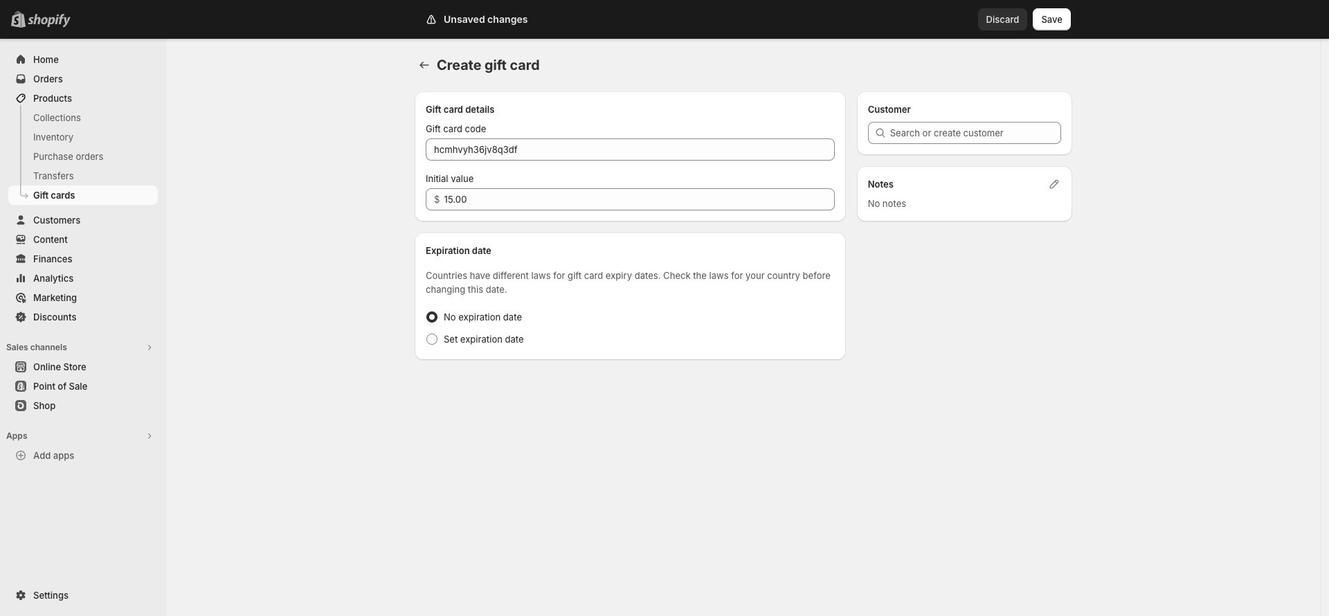 Task type: describe. For each thing, give the bounding box(es) containing it.
Search or create customer text field
[[890, 122, 1062, 144]]

shopify image
[[30, 14, 73, 28]]



Task type: locate. For each thing, give the bounding box(es) containing it.
None text field
[[426, 139, 835, 161]]

  text field
[[444, 188, 835, 211]]



Task type: vqa. For each thing, say whether or not it's contained in the screenshot.
Products "LINK"
no



